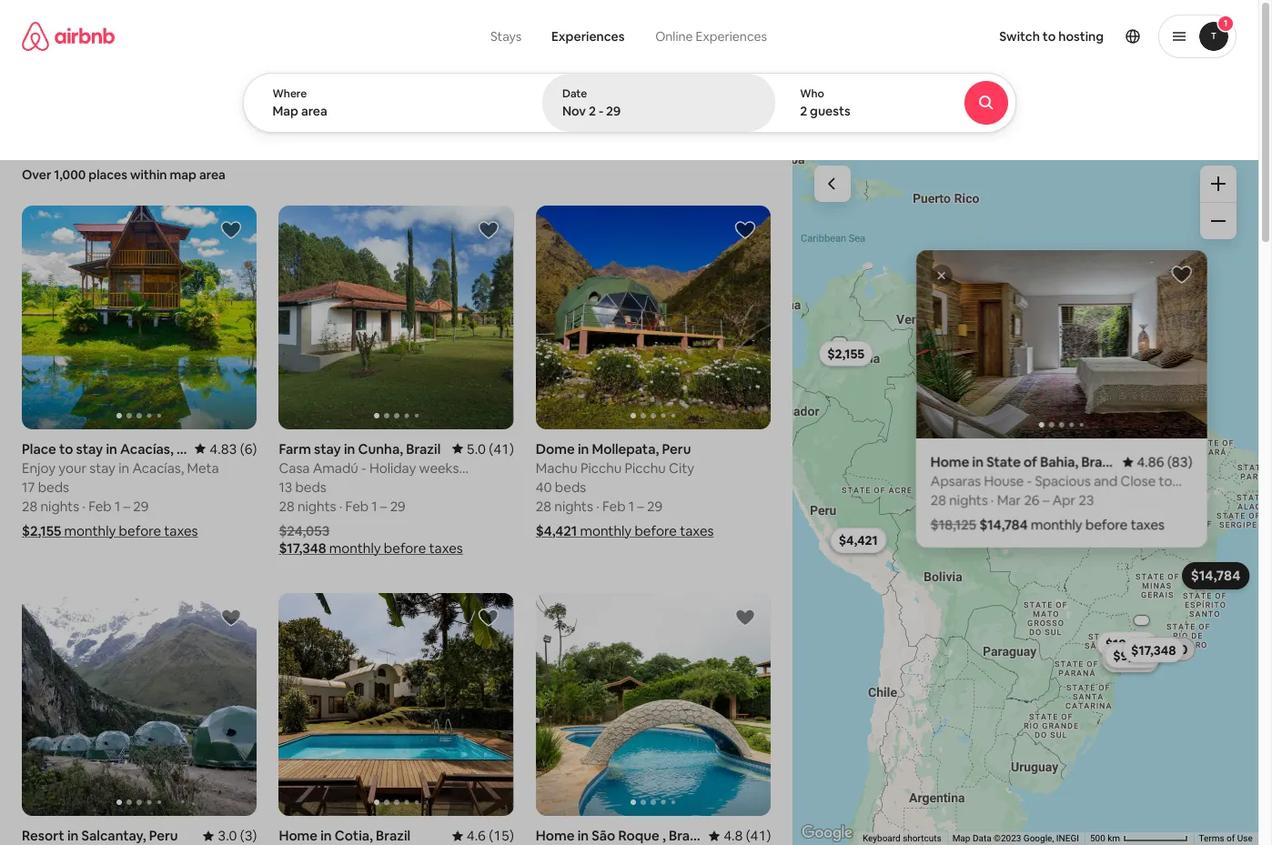 Task type: vqa. For each thing, say whether or not it's contained in the screenshot.
the Containers
yes



Task type: describe. For each thing, give the bounding box(es) containing it.
use
[[1238, 834, 1253, 844]]

dome in mollepata, peru machu picchu picchu city 40 beds 28 nights · feb 1 – 29 $4,421 monthly before taxes
[[536, 440, 714, 539]]

$2,155 button
[[819, 341, 873, 366]]

monthly inside the dome in mollepata, peru machu picchu picchu city 40 beds 28 nights · feb 1 – 29 $4,421 monthly before taxes
[[580, 522, 632, 539]]

group inside google map
showing 30 stays. region
[[916, 250, 1272, 438]]

date
[[562, 86, 587, 101]]

feb inside the dome in mollepata, peru machu picchu picchu city 40 beds 28 nights · feb 1 – 29 $4,421 monthly before taxes
[[602, 497, 626, 515]]

city
[[669, 459, 695, 476]]

28 inside 28 nights · mar 26 – apr 23 $18,125 $14,784 monthly before taxes
[[931, 491, 947, 508]]

experiences inside button
[[551, 28, 625, 45]]

· inside 28 nights · mar 26 – apr 23 $18,125 $14,784 monthly before taxes
[[991, 491, 994, 508]]

add to wishlist: home in são roque , brazil image
[[735, 607, 757, 628]]

· inside the dome in mollepata, peru machu picchu picchu city 40 beds 28 nights · feb 1 – 29 $4,421 monthly before taxes
[[596, 497, 599, 515]]

experiences inside "link"
[[696, 28, 767, 45]]

resort in salcantay, peru
[[22, 827, 178, 845]]

over
[[22, 167, 51, 183]]

online experiences
[[655, 28, 767, 45]]

5.0 out of 5 average rating,  41 reviews image
[[452, 440, 514, 457]]

experiences tab panel
[[243, 73, 1066, 133]]

taxes inside 13 beds 28 nights · feb 1 – 29 $24,053 $17,348 monthly before taxes
[[429, 539, 463, 557]]

4.86 out of 5 average rating,  83 reviews image
[[1123, 453, 1193, 470]]

29 inside enjoy your stay in acacías, meta 17 beds 28 nights · feb 1 – 29 $2,155 monthly before taxes
[[133, 497, 149, 515]]

what can we help you find? tab list
[[475, 18, 639, 55]]

$5,624 button
[[1103, 647, 1160, 673]]

in inside enjoy your stay in acacías, meta 17 beds 28 nights · feb 1 – 29 $2,155 monthly before taxes
[[119, 459, 129, 476]]

$9,777 button
[[1105, 643, 1161, 668]]

4.86
[[1137, 453, 1165, 470]]

28 inside the dome in mollepata, peru machu picchu picchu city 40 beds 28 nights · feb 1 – 29 $4,421 monthly before taxes
[[536, 497, 552, 515]]

in left cunha, at the left bottom of the page
[[344, 440, 355, 457]]

acacías,
[[132, 459, 184, 476]]

mar
[[997, 491, 1021, 508]]

beds inside 13 beds 28 nights · feb 1 – 29 $24,053 $17,348 monthly before taxes
[[295, 478, 326, 496]]

23
[[1079, 491, 1094, 508]]

2 inside the date nov 2 - 29
[[589, 103, 596, 119]]

chef's
[[177, 116, 210, 131]]

$4,421 inside button
[[839, 532, 878, 549]]

profile element
[[823, 0, 1237, 73]]

online
[[655, 28, 693, 45]]

your
[[59, 459, 87, 476]]

$4,336 button
[[830, 527, 887, 552]]

$4,421 inside the dome in mollepata, peru machu picchu picchu city 40 beds 28 nights · feb 1 – 29 $4,421 monthly before taxes
[[536, 522, 577, 539]]

salcantay,
[[81, 827, 146, 845]]

add to wishlist: farm stay in cunha, brazil image
[[478, 219, 500, 241]]

· inside enjoy your stay in acacías, meta 17 beds 28 nights · feb 1 – 29 $2,155 monthly before taxes
[[82, 497, 85, 515]]

where
[[273, 86, 307, 101]]

– inside enjoy your stay in acacías, meta 17 beds 28 nights · feb 1 – 29 $2,155 monthly before taxes
[[123, 497, 130, 515]]

$4,921
[[1113, 647, 1152, 663]]

26
[[1024, 491, 1040, 508]]

nights inside the dome in mollepata, peru machu picchu picchu city 40 beds 28 nights · feb 1 – 29 $4,421 monthly before taxes
[[555, 497, 593, 515]]

kitchens
[[212, 116, 256, 131]]

group containing amazing views
[[0, 73, 928, 144]]

monthly inside 13 beds 28 nights · feb 1 – 29 $24,053 $17,348 monthly before taxes
[[329, 539, 381, 557]]

farm
[[279, 440, 311, 457]]

google,
[[1024, 834, 1055, 844]]

peru for salcantay,
[[149, 827, 178, 845]]

domes
[[804, 116, 841, 131]]

– inside 28 nights · mar 26 – apr 23 $18,125 $14,784 monthly before taxes
[[1043, 491, 1050, 508]]

$18,125
[[931, 516, 977, 533]]

views
[[739, 116, 768, 131]]

display total before taxes switch
[[1189, 97, 1221, 119]]

40
[[536, 478, 552, 496]]

amazing
[[691, 116, 737, 131]]

4.8 out of 5 average rating,  41 reviews image
[[709, 827, 771, 845]]

feb inside 13 beds 28 nights · feb 1 – 29 $24,053 $17,348 monthly before taxes
[[345, 497, 369, 515]]

1 inside dropdown button
[[1224, 17, 1228, 29]]

taxes inside enjoy your stay in acacías, meta 17 beds 28 nights · feb 1 – 29 $2,155 monthly before taxes
[[164, 522, 198, 539]]

28 inside enjoy your stay in acacías, meta 17 beds 28 nights · feb 1 – 29 $2,155 monthly before taxes
[[22, 497, 38, 515]]

within
[[130, 167, 167, 183]]

1 horizontal spatial stay
[[314, 440, 341, 457]]

(6)
[[240, 440, 257, 457]]

terms
[[1199, 834, 1225, 844]]

$4,745 $3,730 $14,784
[[1111, 567, 1241, 663]]

add to wishlist: place to stay in acacías, colombia image
[[221, 219, 242, 241]]

before inside the dome in mollepata, peru machu picchu picchu city 40 beds 28 nights · feb 1 – 29 $4,421 monthly before taxes
[[635, 522, 677, 539]]

data
[[973, 834, 992, 844]]

taxes inside the dome in mollepata, peru machu picchu picchu city 40 beds 28 nights · feb 1 – 29 $4,421 monthly before taxes
[[680, 522, 714, 539]]

28 nights · mar 26 – apr 23 $18,125 $14,784 monthly before taxes
[[931, 491, 1165, 533]]

$5,624
[[1111, 652, 1152, 668]]

zoom in image
[[1211, 177, 1226, 191]]

google image
[[798, 822, 858, 846]]

· inside 13 beds 28 nights · feb 1 – 29 $24,053 $17,348 monthly before taxes
[[339, 497, 342, 515]]

chef's kitchens
[[177, 116, 256, 131]]

$12,966
[[1110, 642, 1157, 658]]

1 inside the dome in mollepata, peru machu picchu picchu city 40 beds 28 nights · feb 1 – 29 $4,421 monthly before taxes
[[629, 497, 634, 515]]

date nov 2 - 29
[[562, 86, 621, 119]]

before inside 28 nights · mar 26 – apr 23 $18,125 $14,784 monthly before taxes
[[1086, 516, 1128, 533]]

terms of use
[[1199, 834, 1253, 844]]

$4,745 button
[[1103, 642, 1159, 667]]

28 inside 13 beds 28 nights · feb 1 – 29 $24,053 $17,348 monthly before taxes
[[279, 497, 295, 515]]

-
[[599, 103, 604, 119]]

km
[[1108, 834, 1121, 844]]

online experiences link
[[639, 18, 783, 55]]

golfing
[[617, 116, 656, 131]]

$6,224
[[1109, 650, 1150, 666]]

$4,421 button
[[831, 528, 886, 553]]

©2023
[[994, 834, 1022, 844]]

in for resort in salcantay, peru
[[67, 827, 79, 845]]

over 1,000 places within map area
[[22, 167, 226, 183]]

add to wishlist image
[[1171, 263, 1193, 285]]

switch to hosting link
[[989, 17, 1115, 56]]

4.8 (41)
[[724, 827, 771, 845]]

$14,784 button
[[1182, 562, 1250, 589]]

29 inside 13 beds 28 nights · feb 1 – 29 $24,053 $17,348 monthly before taxes
[[390, 497, 406, 515]]

$24,053
[[279, 522, 330, 539]]

containers
[[285, 116, 342, 131]]

stays button
[[475, 18, 537, 55]]

of
[[1227, 834, 1236, 844]]

4.6 out of 5 average rating,  15 reviews image
[[452, 827, 514, 845]]

none search field containing stays
[[243, 0, 1066, 133]]

add to wishlist: dome in mollepata, peru image
[[735, 219, 757, 241]]

500 km
[[1091, 834, 1123, 844]]

nights inside 28 nights · mar 26 – apr 23 $18,125 $14,784 monthly before taxes
[[950, 491, 988, 508]]

1 inside 13 beds 28 nights · feb 1 – 29 $24,053 $17,348 monthly before taxes
[[372, 497, 377, 515]]



Task type: locate. For each thing, give the bounding box(es) containing it.
to
[[1043, 28, 1056, 45]]

$2,155 inside enjoy your stay in acacías, meta 17 beds 28 nights · feb 1 – 29 $2,155 monthly before taxes
[[22, 522, 61, 539]]

enjoy your stay in acacías, meta 17 beds 28 nights · feb 1 – 29 $2,155 monthly before taxes
[[22, 459, 219, 539]]

0 horizontal spatial peru
[[149, 827, 178, 845]]

cotia,
[[335, 827, 373, 845]]

monthly
[[1031, 516, 1083, 533], [64, 522, 116, 539], [580, 522, 632, 539], [329, 539, 381, 557]]

3 feb from the left
[[602, 497, 626, 515]]

nights inside enjoy your stay in acacías, meta 17 beds 28 nights · feb 1 – 29 $2,155 monthly before taxes
[[41, 497, 79, 515]]

1 horizontal spatial experiences
[[696, 28, 767, 45]]

in for home in cotia, brazil
[[321, 827, 332, 845]]

(41) for 4.8 (41)
[[746, 827, 771, 845]]

home
[[279, 827, 318, 845]]

shortcuts
[[903, 834, 942, 844]]

$12,966 button
[[1102, 637, 1165, 663]]

zoom out image
[[1211, 214, 1226, 228]]

$14,784 up $3,730 button
[[1191, 567, 1241, 585]]

in left acacías,
[[119, 459, 129, 476]]

0 horizontal spatial $17,348
[[279, 539, 326, 557]]

3.0 (3)
[[218, 827, 257, 845]]

1 vertical spatial $2,155
[[22, 522, 61, 539]]

500 km button
[[1085, 833, 1194, 846]]

beds
[[38, 478, 69, 496], [295, 478, 326, 496], [555, 478, 586, 496]]

3 beds from the left
[[555, 478, 586, 496]]

–
[[1043, 491, 1050, 508], [123, 497, 130, 515], [380, 497, 387, 515], [637, 497, 644, 515]]

experiences button
[[537, 18, 639, 55]]

nights up $24,053
[[298, 497, 336, 515]]

1 vertical spatial (41)
[[746, 827, 771, 845]]

0 vertical spatial stay
[[314, 440, 341, 457]]

nov
[[562, 103, 586, 119]]

$17,348 inside 13 beds 28 nights · feb 1 – 29 $24,053 $17,348 monthly before taxes
[[279, 539, 326, 557]]

Where field
[[273, 103, 510, 119]]

500
[[1091, 834, 1106, 844]]

hosting
[[1059, 28, 1104, 45]]

28 down 17
[[22, 497, 38, 515]]

peru right the salcantay,
[[149, 827, 178, 845]]

3.0
[[218, 827, 237, 845]]

0 horizontal spatial (41)
[[489, 440, 514, 457]]

guests
[[810, 103, 851, 119]]

(41)
[[489, 440, 514, 457], [746, 827, 771, 845]]

experiences up date
[[551, 28, 625, 45]]

before inside enjoy your stay in acacías, meta 17 beds 28 nights · feb 1 – 29 $2,155 monthly before taxes
[[119, 522, 161, 539]]

dome
[[536, 440, 575, 457]]

0 vertical spatial peru
[[662, 440, 691, 457]]

· down the mollepata,
[[596, 497, 599, 515]]

stays
[[490, 28, 522, 45]]

1 experiences from the left
[[551, 28, 625, 45]]

29 inside the date nov 2 - 29
[[606, 103, 621, 119]]

group
[[0, 73, 928, 144], [22, 206, 257, 429], [279, 206, 514, 429], [536, 206, 771, 429], [916, 250, 1272, 438], [22, 593, 257, 816], [279, 593, 514, 816], [536, 593, 771, 816]]

taxes
[[1131, 516, 1165, 533], [164, 522, 198, 539], [680, 522, 714, 539], [429, 539, 463, 557]]

2 inside who 2 guests
[[800, 103, 807, 119]]

amazing views
[[691, 116, 768, 131]]

farm stay in cunha, brazil
[[279, 440, 441, 457]]

2
[[589, 103, 596, 119], [800, 103, 807, 119]]

1 picchu from the left
[[581, 459, 622, 476]]

28
[[931, 491, 947, 508], [22, 497, 38, 515], [279, 497, 295, 515], [536, 497, 552, 515]]

0 vertical spatial brazil
[[406, 440, 441, 457]]

1 vertical spatial $14,784
[[1191, 567, 1241, 585]]

1 horizontal spatial beds
[[295, 478, 326, 496]]

$4,745
[[1111, 647, 1151, 663]]

1 button
[[1159, 15, 1237, 58]]

who
[[800, 86, 825, 101]]

(41) right 4.8
[[746, 827, 771, 845]]

map
[[170, 167, 197, 183]]

inegi
[[1057, 834, 1080, 844]]

$17,348
[[279, 539, 326, 557], [1132, 642, 1176, 658]]

in inside the dome in mollepata, peru machu picchu picchu city 40 beds 28 nights · feb 1 – 29 $4,421 monthly before taxes
[[578, 440, 589, 457]]

3.0 out of 5 average rating,  3 reviews image
[[203, 827, 257, 845]]

nights inside 13 beds 28 nights · feb 1 – 29 $24,053 $17,348 monthly before taxes
[[298, 497, 336, 515]]

(41) for 5.0 (41)
[[489, 440, 514, 457]]

stay right your
[[90, 459, 116, 476]]

beds right 13
[[295, 478, 326, 496]]

2 down who
[[800, 103, 807, 119]]

in right dome in the left of the page
[[578, 440, 589, 457]]

0 vertical spatial $17,348
[[279, 539, 326, 557]]

0 horizontal spatial 2
[[589, 103, 596, 119]]

map data ©2023 google, inegi
[[953, 834, 1080, 844]]

beds down enjoy
[[38, 478, 69, 496]]

$17,348 button
[[1123, 637, 1185, 663]]

2 feb from the left
[[345, 497, 369, 515]]

0 vertical spatial $14,784
[[980, 516, 1028, 533]]

$4,921 button
[[1105, 643, 1160, 668]]

2 beds from the left
[[295, 478, 326, 496]]

monthly inside 28 nights · mar 26 – apr 23 $18,125 $14,784 monthly before taxes
[[1031, 516, 1083, 533]]

2 picchu from the left
[[625, 459, 666, 476]]

1 horizontal spatial 2
[[800, 103, 807, 119]]

google map
showing 30 stays. region
[[793, 144, 1272, 846]]

enjoy
[[22, 459, 56, 476]]

beds down machu
[[555, 478, 586, 496]]

keyboard
[[863, 834, 901, 844]]

$14,784 inside 28 nights · mar 26 – apr 23 $18,125 $14,784 monthly before taxes
[[980, 516, 1028, 533]]

1 beds from the left
[[38, 478, 69, 496]]

29 inside the dome in mollepata, peru machu picchu picchu city 40 beds 28 nights · feb 1 – 29 $4,421 monthly before taxes
[[647, 497, 663, 515]]

– inside the dome in mollepata, peru machu picchu picchu city 40 beds 28 nights · feb 1 – 29 $4,421 monthly before taxes
[[637, 497, 644, 515]]

feb inside enjoy your stay in acacías, meta 17 beds 28 nights · feb 1 – 29 $2,155 monthly before taxes
[[88, 497, 112, 515]]

$14,784
[[980, 516, 1028, 533], [1191, 567, 1241, 585]]

$2,155 inside button
[[828, 345, 865, 362]]

4.6
[[467, 827, 486, 845]]

1 inside enjoy your stay in acacías, meta 17 beds 28 nights · feb 1 – 29 $2,155 monthly before taxes
[[115, 497, 120, 515]]

0 horizontal spatial picchu
[[581, 459, 622, 476]]

4.8
[[724, 827, 743, 845]]

1 vertical spatial peru
[[149, 827, 178, 845]]

nights
[[950, 491, 988, 508], [41, 497, 79, 515], [298, 497, 336, 515], [555, 497, 593, 515]]

$17,348 inside $17,348 button
[[1132, 642, 1176, 658]]

peru for mollepata,
[[662, 440, 691, 457]]

beds inside the dome in mollepata, peru machu picchu picchu city 40 beds 28 nights · feb 1 – 29 $4,421 monthly before taxes
[[555, 478, 586, 496]]

1 vertical spatial $17,348
[[1132, 642, 1176, 658]]

13
[[279, 478, 292, 496]]

places
[[89, 167, 127, 183]]

taxes inside 28 nights · mar 26 – apr 23 $18,125 $14,784 monthly before taxes
[[1131, 516, 1165, 533]]

resort
[[22, 827, 64, 845]]

4.83 (6)
[[210, 440, 257, 457]]

$18,961 button
[[1097, 631, 1159, 657]]

peru up city
[[662, 440, 691, 457]]

experiences
[[551, 28, 625, 45], [696, 28, 767, 45]]

keyboard shortcuts
[[863, 834, 942, 844]]

$6,224 button
[[1101, 645, 1158, 671]]

map
[[953, 834, 971, 844]]

$18,961
[[1106, 636, 1151, 652]]

monthly inside enjoy your stay in acacías, meta 17 beds 28 nights · feb 1 – 29 $2,155 monthly before taxes
[[64, 522, 116, 539]]

add to wishlist: resort in salcantay, peru image
[[221, 607, 242, 628]]

$14,784 down mar
[[980, 516, 1028, 533]]

boats
[[542, 116, 571, 131]]

terms of use link
[[1199, 834, 1253, 844]]

0 horizontal spatial experiences
[[551, 28, 625, 45]]

$4,421
[[536, 522, 577, 539], [839, 532, 878, 549]]

1 horizontal spatial picchu
[[625, 459, 666, 476]]

brazil right cotia,
[[376, 827, 411, 845]]

1 horizontal spatial (41)
[[746, 827, 771, 845]]

None search field
[[243, 0, 1066, 133]]

0 horizontal spatial $2,155
[[22, 522, 61, 539]]

nights down your
[[41, 497, 79, 515]]

2 horizontal spatial feb
[[602, 497, 626, 515]]

29 down the mollepata,
[[647, 497, 663, 515]]

· down the farm stay in cunha, brazil
[[339, 497, 342, 515]]

1 horizontal spatial $14,784
[[1191, 567, 1241, 585]]

1 vertical spatial brazil
[[376, 827, 411, 845]]

$3,730
[[1148, 641, 1188, 657]]

close image
[[936, 270, 947, 281]]

in right resort
[[67, 827, 79, 845]]

29 down cunha, at the left bottom of the page
[[390, 497, 406, 515]]

$9,777
[[1113, 647, 1153, 664]]

5.0 (41)
[[467, 440, 514, 457]]

in
[[344, 440, 355, 457], [578, 440, 589, 457], [119, 459, 129, 476], [67, 827, 79, 845], [321, 827, 332, 845]]

0 horizontal spatial feb
[[88, 497, 112, 515]]

2 2 from the left
[[800, 103, 807, 119]]

apr
[[1053, 491, 1076, 508]]

· down your
[[82, 497, 85, 515]]

1 horizontal spatial $2,155
[[828, 345, 865, 362]]

1 2 from the left
[[589, 103, 596, 119]]

1,000
[[54, 167, 86, 183]]

switch
[[1000, 28, 1040, 45]]

meta
[[187, 459, 219, 476]]

$3,730 button
[[1140, 637, 1196, 662]]

0 vertical spatial (41)
[[489, 440, 514, 457]]

$4,336
[[838, 532, 879, 548]]

· left mar
[[991, 491, 994, 508]]

·
[[991, 491, 994, 508], [82, 497, 85, 515], [339, 497, 342, 515], [596, 497, 599, 515]]

28 down 40 at the left
[[536, 497, 552, 515]]

who 2 guests
[[800, 86, 851, 119]]

nights up $18,125
[[950, 491, 988, 508]]

2 left -
[[589, 103, 596, 119]]

29 down acacías,
[[133, 497, 149, 515]]

5.0
[[467, 440, 486, 457]]

$14,784 inside $4,745 $3,730 $14,784
[[1191, 567, 1241, 585]]

17
[[22, 478, 35, 496]]

0 horizontal spatial stay
[[90, 459, 116, 476]]

(41) right 5.0
[[489, 440, 514, 457]]

– inside 13 beds 28 nights · feb 1 – 29 $24,053 $17,348 monthly before taxes
[[380, 497, 387, 515]]

experiences right online
[[696, 28, 767, 45]]

area
[[199, 167, 226, 183]]

peru inside the dome in mollepata, peru machu picchu picchu city 40 beds 28 nights · feb 1 – 29 $4,421 monthly before taxes
[[662, 440, 691, 457]]

(83)
[[1168, 453, 1193, 470]]

28 down 13
[[279, 497, 295, 515]]

1 horizontal spatial peru
[[662, 440, 691, 457]]

13 beds 28 nights · feb 1 – 29 $24,053 $17,348 monthly before taxes
[[279, 478, 463, 557]]

0 horizontal spatial $14,784
[[980, 516, 1028, 533]]

0 horizontal spatial beds
[[38, 478, 69, 496]]

1 vertical spatial stay
[[90, 459, 116, 476]]

brazil right cunha, at the left bottom of the page
[[406, 440, 441, 457]]

in left cotia,
[[321, 827, 332, 845]]

4.83
[[210, 440, 237, 457]]

0 horizontal spatial $4,421
[[536, 522, 577, 539]]

before inside 13 beds 28 nights · feb 1 – 29 $24,053 $17,348 monthly before taxes
[[384, 539, 426, 557]]

29 right -
[[606, 103, 621, 119]]

stay inside enjoy your stay in acacías, meta 17 beds 28 nights · feb 1 – 29 $2,155 monthly before taxes
[[90, 459, 116, 476]]

4.86 (83)
[[1137, 453, 1193, 470]]

4.6 (15)
[[467, 827, 514, 845]]

add to wishlist: home in cotia, brazil image
[[478, 607, 500, 628]]

4.83 out of 5 average rating,  6 reviews image
[[195, 440, 257, 457]]

stay right farm
[[314, 440, 341, 457]]

2 horizontal spatial beds
[[555, 478, 586, 496]]

1 feb from the left
[[88, 497, 112, 515]]

1 horizontal spatial feb
[[345, 497, 369, 515]]

in for dome in mollepata, peru machu picchu picchu city 40 beds 28 nights · feb 1 – 29 $4,421 monthly before taxes
[[578, 440, 589, 457]]

switch to hosting
[[1000, 28, 1104, 45]]

2 experiences from the left
[[696, 28, 767, 45]]

beds inside enjoy your stay in acacías, meta 17 beds 28 nights · feb 1 – 29 $2,155 monthly before taxes
[[38, 478, 69, 496]]

nights down machu
[[555, 497, 593, 515]]

1 horizontal spatial $17,348
[[1132, 642, 1176, 658]]

1 horizontal spatial $4,421
[[839, 532, 878, 549]]

28 up $18,125
[[931, 491, 947, 508]]

0 vertical spatial $2,155
[[828, 345, 865, 362]]



